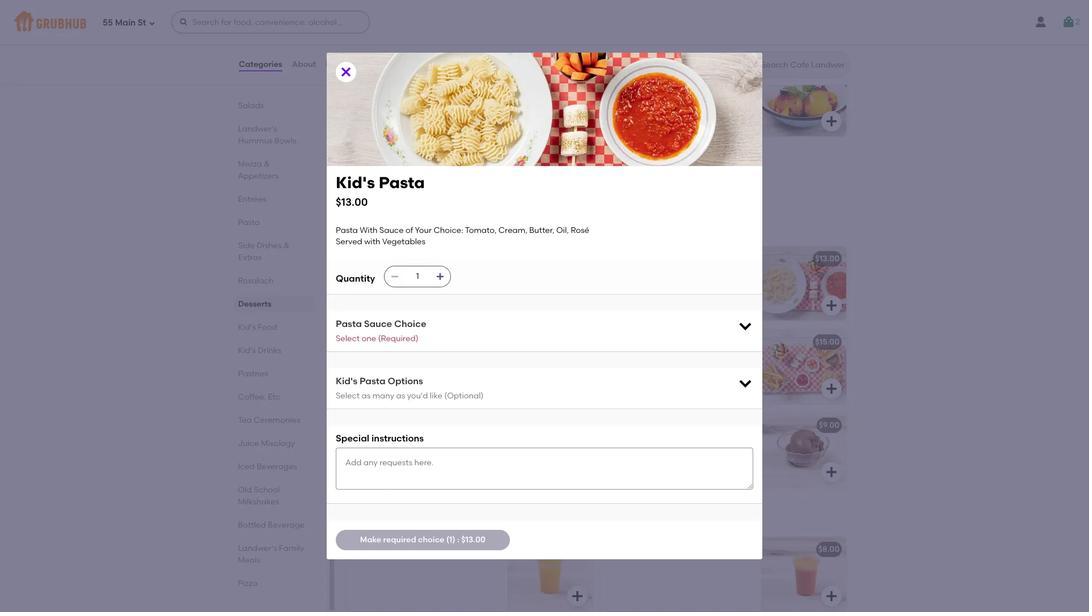 Task type: vqa. For each thing, say whether or not it's contained in the screenshot.
left Ice
yes



Task type: locate. For each thing, give the bounding box(es) containing it.
salads tab
[[238, 100, 309, 112]]

1 vertical spatial rosé
[[714, 282, 733, 291]]

dessert waffle image
[[507, 62, 592, 136]]

0 vertical spatial freshly
[[354, 282, 379, 291]]

1 vertical spatial $9.00
[[819, 421, 840, 431]]

of inside 4 pieces of waffle with chocolate + vanilla ice cream, chocolate syrup, whipped cream, strawberry
[[387, 86, 395, 96]]

pasta inside kid's pasta $13.00
[[379, 173, 425, 192]]

1 horizontal spatial choice:
[[706, 270, 736, 280]]

0 vertical spatial rosé
[[571, 226, 590, 235]]

pasta with sauce of your choice: tomato, cream, butter, oil, rosé served with vegetables down kid's pasta
[[608, 270, 736, 303]]

kid's inside "kid's pasta options select as many as you'd like (optional)"
[[336, 376, 358, 387]]

desserts
[[345, 36, 396, 50], [238, 300, 272, 309]]

select inside "kid's pasta options select as many as you'd like (optional)"
[[336, 391, 360, 401]]

with right mozzarella
[[463, 270, 479, 280]]

2 horizontal spatial served
[[608, 293, 635, 303]]

0 vertical spatial and
[[457, 354, 473, 363]]

as left many
[[362, 391, 371, 401]]

freshly inside with french fries, ketchup,  and freshly cut vegetables
[[354, 365, 379, 375]]

ice
[[354, 153, 366, 163], [608, 421, 620, 431]]

2 vertical spatial cut
[[635, 377, 648, 386]]

mezza & appetizers
[[238, 159, 279, 181]]

food inside tab
[[258, 323, 278, 333]]

1 horizontal spatial and
[[727, 365, 742, 375]]

pizza up tomato
[[375, 254, 395, 264]]

2 vertical spatial with
[[354, 354, 372, 363]]

sauce inside tomato sauce & mozzarella with freshly cut vegetables
[[386, 270, 410, 280]]

main navigation navigation
[[0, 0, 1090, 44]]

landwer's up meals
[[238, 544, 277, 554]]

and down sesame
[[727, 365, 742, 375]]

pizza down meals
[[238, 579, 258, 589]]

salads
[[238, 101, 264, 111]]

0 vertical spatial kid's drinks
[[238, 346, 282, 356]]

$9.00 for the mango perfume (v) image
[[819, 70, 840, 79]]

with left a
[[468, 437, 484, 447]]

food up kid's drinks tab
[[258, 323, 278, 333]]

1 horizontal spatial served
[[440, 437, 466, 447]]

cream
[[368, 153, 395, 163], [622, 421, 649, 431]]

pasta inside 'pasta sauce choice select one (required)'
[[336, 319, 362, 330]]

cut down 'french'
[[635, 377, 648, 386]]

1 vertical spatial select
[[336, 391, 360, 401]]

1 horizontal spatial &
[[284, 241, 290, 251]]

landwer's for meals
[[238, 544, 277, 554]]

tomato,
[[465, 226, 497, 235], [608, 282, 640, 291]]

1 horizontal spatial kid's food
[[345, 220, 408, 234]]

mango inside mango sorbet with an array of berries
[[608, 86, 635, 96]]

1 vertical spatial oil,
[[700, 282, 712, 291]]

2 as from the left
[[396, 391, 405, 401]]

0 horizontal spatial juice
[[238, 439, 260, 449]]

1 vertical spatial food
[[258, 323, 278, 333]]

0 vertical spatial ice
[[354, 153, 366, 163]]

0 horizontal spatial ice
[[354, 153, 366, 163]]

bottled beverage tab
[[238, 520, 309, 532]]

0 vertical spatial kid's food
[[345, 220, 408, 234]]

with
[[424, 86, 440, 96], [664, 86, 680, 96], [364, 237, 381, 247], [463, 270, 479, 280], [637, 293, 653, 303], [629, 365, 645, 375], [468, 437, 484, 447]]

kid's drinks up 'pastries' on the left bottom
[[238, 346, 282, 356]]

cream left scoop
[[368, 153, 395, 163]]

2 horizontal spatial &
[[412, 270, 418, 280]]

0 horizontal spatial desserts
[[238, 300, 272, 309]]

$13.00 for fried halloumi cheese served with a side of vegetables
[[561, 421, 586, 431]]

1 vertical spatial fries,
[[674, 365, 692, 375]]

0 vertical spatial cream
[[368, 153, 395, 163]]

juice down the make required choice (1) : $13.00
[[406, 545, 428, 555]]

a
[[486, 437, 492, 447]]

juice up iced
[[238, 439, 260, 449]]

old
[[238, 486, 252, 495]]

0 horizontal spatial kid's drinks
[[238, 346, 282, 356]]

landwer's family meals
[[238, 544, 305, 566]]

ice
[[382, 97, 393, 107]]

kid's orange juice
[[354, 545, 428, 555]]

kid's drinks
[[238, 346, 282, 356], [345, 511, 415, 525]]

1 landwer's from the top
[[238, 124, 277, 134]]

1 vertical spatial cream,
[[390, 109, 417, 119]]

served down kid's pasta
[[608, 293, 635, 303]]

0 vertical spatial cream,
[[499, 226, 528, 235]]

iced beverages tab
[[238, 461, 309, 473]]

waffle inside 4 pieces of waffle with chocolate + vanilla ice cream, chocolate syrup, whipped cream, strawberry
[[397, 86, 422, 96]]

with up the kid's pizza
[[360, 226, 378, 235]]

juice inside button
[[406, 545, 428, 555]]

beverages
[[257, 462, 298, 472]]

ice for ice cream (2 scoops)
[[608, 421, 620, 431]]

landwer's inside landwer's hummus bowls
[[238, 124, 277, 134]]

with
[[360, 226, 378, 235], [632, 270, 650, 280], [354, 354, 372, 363]]

0 horizontal spatial drinks
[[258, 346, 282, 356]]

&
[[264, 159, 270, 169], [284, 241, 290, 251], [412, 270, 418, 280]]

1 vertical spatial ice
[[608, 421, 620, 431]]

served right the "cheese" at the bottom left of the page
[[440, 437, 466, 447]]

0 horizontal spatial choice:
[[434, 226, 463, 235]]

svg image
[[1062, 15, 1076, 29], [148, 20, 155, 26], [339, 65, 353, 79], [825, 115, 839, 128], [391, 273, 400, 282]]

pasta with sauce of your choice: tomato, cream, butter, oil, rosé served with vegetables
[[336, 226, 592, 247], [608, 270, 736, 303]]

mango for mango sorbet with an array of berries
[[608, 86, 635, 96]]

0 vertical spatial oil,
[[557, 226, 569, 235]]

desserts up dessert
[[345, 36, 396, 50]]

as down "options"
[[396, 391, 405, 401]]

dessert waffle
[[354, 70, 411, 79]]

kid's chicken tenders image
[[507, 330, 592, 404]]

2 mango from the top
[[608, 86, 635, 96]]

1 vertical spatial &
[[284, 241, 290, 251]]

cream, right the 'ice'
[[395, 97, 422, 107]]

categories
[[239, 59, 282, 69]]

freshly inside tomato sauce & mozzarella with freshly cut vegetables
[[354, 282, 379, 291]]

$13.00 for pasta with sauce of your choice: tomato, cream, butter, oil, rosé served with vegetables
[[816, 254, 840, 264]]

extras
[[238, 253, 262, 263]]

food up the kid's pizza
[[378, 220, 408, 234]]

fried halloumi cheese served with a side of vegetables
[[354, 437, 492, 458]]

vegetables
[[395, 282, 438, 291], [395, 365, 438, 375], [650, 377, 692, 386], [381, 449, 424, 458]]

0 horizontal spatial fries,
[[402, 354, 420, 363]]

landwer's up hummus
[[238, 124, 277, 134]]

0 vertical spatial pizza
[[375, 254, 395, 264]]

select inside 'pasta sauce choice select one (required)'
[[336, 334, 360, 344]]

1 horizontal spatial cream,
[[642, 282, 671, 291]]

sauce inside 'pasta sauce choice select one (required)'
[[364, 319, 392, 330]]

sesame
[[702, 354, 732, 363]]

kid's pasta $13.00
[[336, 173, 425, 209]]

0 horizontal spatial pasta with sauce of your choice: tomato, cream, butter, oil, rosé served with vegetables
[[336, 226, 592, 247]]

svg image inside the 2 button
[[1062, 15, 1076, 29]]

1 horizontal spatial pizza
[[375, 254, 395, 264]]

mango sorbet with an array of berries
[[608, 86, 724, 107]]

hamburgers
[[644, 354, 691, 363]]

0 vertical spatial waffle
[[385, 70, 411, 79]]

vegetables down instructions
[[381, 449, 424, 458]]

freshly for tomato
[[354, 282, 379, 291]]

mango
[[608, 70, 636, 79], [608, 86, 635, 96]]

cream left (2
[[622, 421, 649, 431]]

scoops)
[[660, 421, 692, 431]]

$15.00
[[816, 338, 840, 347]]

mixology
[[261, 439, 295, 449]]

two mini hamburgers in sesame buns with french fries, ketchup and freshly cut vegetables
[[608, 354, 742, 386]]

1 vertical spatial kid's food
[[238, 323, 278, 333]]

1 vertical spatial tomato,
[[608, 282, 640, 291]]

hummus
[[238, 136, 273, 146]]

and right ketchup,
[[457, 354, 473, 363]]

0 vertical spatial $9.00
[[819, 70, 840, 79]]

juice inside "tab"
[[238, 439, 260, 449]]

kid's drinks tab
[[238, 345, 309, 357]]

0 vertical spatial landwer's
[[238, 124, 277, 134]]

0 horizontal spatial cream,
[[499, 226, 528, 235]]

like
[[430, 391, 443, 401]]

cream,
[[499, 226, 528, 235], [642, 282, 671, 291]]

family
[[279, 544, 305, 554]]

coffee, etc tab
[[238, 392, 309, 403]]

0 horizontal spatial oil,
[[557, 226, 569, 235]]

& right the dishes
[[284, 241, 290, 251]]

drinks up required
[[378, 511, 415, 525]]

0 vertical spatial cut
[[381, 282, 393, 291]]

with inside fried halloumi cheese served with a side of vegetables
[[468, 437, 484, 447]]

(two
[[423, 153, 442, 163]]

ice up kid's pasta $13.00
[[354, 153, 366, 163]]

select
[[336, 334, 360, 344], [336, 391, 360, 401]]

choice
[[394, 319, 426, 330]]

2 vertical spatial served
[[440, 437, 466, 447]]

2 $9.00 from the top
[[819, 421, 840, 431]]

with down kid's pasta
[[632, 270, 650, 280]]

1 horizontal spatial juice
[[406, 545, 428, 555]]

0 horizontal spatial food
[[258, 323, 278, 333]]

cream for scoop
[[368, 153, 395, 163]]

0 vertical spatial juice
[[238, 439, 260, 449]]

whipped
[[354, 109, 388, 119]]

of inside fried halloumi cheese served with a side of vegetables
[[372, 449, 379, 458]]

select left many
[[336, 391, 360, 401]]

with french fries, ketchup,  and freshly cut vegetables
[[354, 354, 473, 375]]

mango perfume (v) image
[[762, 62, 847, 136]]

main
[[115, 17, 136, 28]]

1 horizontal spatial fries,
[[674, 365, 692, 375]]

drinks
[[258, 346, 282, 356], [378, 511, 415, 525]]

with inside tomato sauce & mozzarella with freshly cut vegetables
[[463, 270, 479, 280]]

special
[[336, 434, 369, 444]]

of inside mango sorbet with an array of berries
[[716, 86, 724, 96]]

2 select from the top
[[336, 391, 360, 401]]

fries, down hamburgers
[[674, 365, 692, 375]]

with inside two mini hamburgers in sesame buns with french fries, ketchup and freshly cut vegetables
[[629, 365, 645, 375]]

many
[[373, 391, 394, 401]]

with left the an
[[664, 86, 680, 96]]

0 vertical spatial choice:
[[434, 226, 463, 235]]

oil,
[[557, 226, 569, 235], [700, 282, 712, 291]]

rosalach
[[238, 276, 274, 286]]

1 vertical spatial drinks
[[378, 511, 415, 525]]

1 vertical spatial pasta with sauce of your choice: tomato, cream, butter, oil, rosé served with vegetables
[[608, 270, 736, 303]]

0 vertical spatial select
[[336, 334, 360, 344]]

vanilla
[[354, 97, 380, 107]]

$12.00
[[562, 70, 586, 79]]

tea
[[238, 416, 252, 426]]

0 horizontal spatial pizza
[[238, 579, 258, 589]]

0 vertical spatial mango
[[608, 70, 636, 79]]

pastries tab
[[238, 368, 309, 380]]

cut inside with french fries, ketchup,  and freshly cut vegetables
[[381, 365, 393, 375]]

1 $9.00 from the top
[[819, 70, 840, 79]]

kid's drinks up make
[[345, 511, 415, 525]]

with down mini
[[629, 365, 645, 375]]

pizza inside tab
[[238, 579, 258, 589]]

cheese
[[410, 437, 438, 447]]

1 vertical spatial cream
[[622, 421, 649, 431]]

landwer's family meals tab
[[238, 543, 309, 567]]

ice cream (2 scoops) image
[[762, 414, 847, 487]]

chocolate
[[424, 97, 463, 107]]

you'd
[[407, 391, 428, 401]]

1 vertical spatial with
[[632, 270, 650, 280]]

& left mozzarella
[[412, 270, 418, 280]]

juice
[[238, 439, 260, 449], [406, 545, 428, 555]]

1 horizontal spatial your
[[687, 270, 704, 280]]

& inside tomato sauce & mozzarella with freshly cut vegetables
[[412, 270, 418, 280]]

2 vertical spatial &
[[412, 270, 418, 280]]

mezza & appetizers tab
[[238, 158, 309, 182]]

1 horizontal spatial vegetables
[[655, 293, 698, 303]]

& inside side dishes & extras
[[284, 241, 290, 251]]

with down kid's pasta
[[637, 293, 653, 303]]

drinks down the kid's food tab
[[258, 346, 282, 356]]

0 vertical spatial served
[[336, 237, 363, 247]]

1 vertical spatial and
[[727, 365, 742, 375]]

1 vertical spatial kid's drinks
[[345, 511, 415, 525]]

1 mango from the top
[[608, 70, 636, 79]]

2 landwer's from the top
[[238, 544, 277, 554]]

sauce
[[380, 226, 404, 235], [386, 270, 410, 280], [652, 270, 676, 280], [364, 319, 392, 330]]

vegetables inside with french fries, ketchup,  and freshly cut vegetables
[[395, 365, 438, 375]]

freshly down french at the left bottom of page
[[354, 365, 379, 375]]

ice cream (2 scoops)
[[608, 421, 692, 431]]

pasta with sauce of your choice: tomato, cream, butter, oil, rosé served with vegetables up mozzarella
[[336, 226, 592, 247]]

0 horizontal spatial as
[[362, 391, 371, 401]]

freshly down buns
[[608, 377, 633, 386]]

0 vertical spatial your
[[415, 226, 432, 235]]

1 vertical spatial served
[[608, 293, 635, 303]]

fries, down "tenders"
[[402, 354, 420, 363]]

1 vertical spatial waffle
[[397, 86, 422, 96]]

0 vertical spatial butter,
[[530, 226, 555, 235]]

Special instructions text field
[[336, 448, 754, 490]]

desserts down rosalach
[[238, 300, 272, 309]]

1 vertical spatial cream,
[[642, 282, 671, 291]]

cream,
[[395, 97, 422, 107], [390, 109, 417, 119]]

0 vertical spatial desserts
[[345, 36, 396, 50]]

0 vertical spatial tomato,
[[465, 226, 497, 235]]

kid's pasta
[[608, 254, 652, 264]]

$9.00
[[819, 70, 840, 79], [819, 421, 840, 431]]

fries,
[[402, 354, 420, 363], [674, 365, 692, 375]]

instructions
[[372, 434, 424, 444]]

0 horizontal spatial rosé
[[571, 226, 590, 235]]

0 vertical spatial drinks
[[258, 346, 282, 356]]

0 vertical spatial food
[[378, 220, 408, 234]]

0 vertical spatial cream,
[[395, 97, 422, 107]]

4
[[354, 86, 359, 96]]

1 vertical spatial freshly
[[354, 365, 379, 375]]

freshly down tomato
[[354, 282, 379, 291]]

dishes
[[257, 241, 282, 251]]

kid's food up the kid's pizza
[[345, 220, 408, 234]]

two
[[608, 354, 624, 363]]

0 horizontal spatial &
[[264, 159, 270, 169]]

and inside with french fries, ketchup,  and freshly cut vegetables
[[457, 354, 473, 363]]

cut inside tomato sauce & mozzarella with freshly cut vegetables
[[381, 282, 393, 291]]

ice left (2
[[608, 421, 620, 431]]

1 vertical spatial juice
[[406, 545, 428, 555]]

1 select from the top
[[336, 334, 360, 344]]

0 horizontal spatial your
[[415, 226, 432, 235]]

landwer's hummus bowls tab
[[238, 123, 309, 147]]

rosalach tab
[[238, 275, 309, 287]]

landwer's inside landwer's family meals
[[238, 544, 277, 554]]

kid's food tab
[[238, 322, 309, 334]]

svg image
[[179, 18, 188, 27], [571, 115, 584, 128], [436, 273, 445, 282], [571, 299, 584, 313], [825, 299, 839, 313], [738, 319, 754, 334], [738, 376, 754, 392], [825, 382, 839, 396], [825, 466, 839, 480], [571, 590, 584, 604], [825, 590, 839, 604]]

Search Cafe Landwer search field
[[760, 60, 847, 70]]

vegetables up "options"
[[395, 365, 438, 375]]

1 horizontal spatial cream
[[622, 421, 649, 431]]

served up the kid's pizza
[[336, 237, 363, 247]]

kid's inside button
[[354, 545, 373, 555]]

select left one
[[336, 334, 360, 344]]

& for side
[[284, 241, 290, 251]]

1 vertical spatial vegetables
[[655, 293, 698, 303]]

cream, down the 'ice'
[[390, 109, 417, 119]]

with down one
[[354, 354, 372, 363]]

freshly for with
[[354, 365, 379, 375]]

pasta
[[379, 173, 425, 192], [238, 218, 260, 228], [336, 226, 358, 235], [629, 254, 652, 264], [608, 270, 630, 280], [336, 319, 362, 330], [360, 376, 386, 387]]

with up chocolate on the left top of page
[[424, 86, 440, 96]]

chicken
[[375, 338, 407, 347]]

cut down tomato
[[381, 282, 393, 291]]

1 vertical spatial desserts
[[238, 300, 272, 309]]

waffle right dessert
[[385, 70, 411, 79]]

choice
[[418, 536, 445, 545]]

& up appetizers
[[264, 159, 270, 169]]

waffle down 'dessert waffle'
[[397, 86, 422, 96]]

vegetables down 'french'
[[650, 377, 692, 386]]

entrées tab
[[238, 194, 309, 205]]

vegetables inside tomato sauce & mozzarella with freshly cut vegetables
[[395, 282, 438, 291]]

1 horizontal spatial butter,
[[673, 282, 698, 291]]

freshly
[[354, 282, 379, 291], [354, 365, 379, 375], [608, 377, 633, 386]]

0 vertical spatial fries,
[[402, 354, 420, 363]]

drinks inside tab
[[258, 346, 282, 356]]

0 horizontal spatial butter,
[[530, 226, 555, 235]]

1 vertical spatial pizza
[[238, 579, 258, 589]]

cut down french at the left bottom of page
[[381, 365, 393, 375]]

vegetables down mozzarella
[[395, 282, 438, 291]]

0 horizontal spatial tomato,
[[465, 226, 497, 235]]

landwer's hummus bowls
[[238, 124, 297, 146]]

kid's food up kid's drinks tab
[[238, 323, 278, 333]]

strawberry
[[419, 109, 460, 119]]



Task type: describe. For each thing, give the bounding box(es) containing it.
55 main st
[[103, 17, 146, 28]]

mozzarella
[[420, 270, 461, 280]]

cut for french
[[381, 365, 393, 375]]

1 horizontal spatial tomato,
[[608, 282, 640, 291]]

make required choice (1) : $13.00
[[360, 536, 486, 545]]

vegetables inside two mini hamburgers in sesame buns with french fries, ketchup and freshly cut vegetables
[[650, 377, 692, 386]]

freshly inside two mini hamburgers in sesame buns with french fries, ketchup and freshly cut vegetables
[[608, 377, 633, 386]]

kid's drinks inside tab
[[238, 346, 282, 356]]

kid's pasta image
[[762, 247, 847, 321]]

kid's halloumi sticks
[[354, 421, 435, 431]]

cut for sauce
[[381, 282, 393, 291]]

cream for (2
[[622, 421, 649, 431]]

mezza
[[238, 159, 262, 169]]

kid's orange juice button
[[347, 538, 592, 612]]

(optional)
[[445, 391, 484, 401]]

svg image inside the main navigation navigation
[[179, 18, 188, 27]]

0 horizontal spatial vegetables
[[382, 237, 426, 247]]

desserts inside tab
[[238, 300, 272, 309]]

chocolate
[[442, 86, 483, 96]]

select for kid's
[[336, 391, 360, 401]]

bottled beverage
[[238, 521, 305, 531]]

1 vertical spatial your
[[687, 270, 704, 280]]

1 vertical spatial butter,
[[673, 282, 698, 291]]

side
[[238, 241, 255, 251]]

ice cream scoop (two scoop)
[[354, 153, 472, 163]]

kid's orange juice image
[[507, 538, 592, 612]]

about
[[292, 59, 316, 69]]

juice mixology tab
[[238, 438, 309, 450]]

tea ceremonies
[[238, 416, 301, 426]]

coffee, etc
[[238, 393, 281, 402]]

(v)
[[672, 70, 684, 79]]

landwer's for bowls
[[238, 124, 277, 134]]

kid's carrot juice image
[[762, 538, 847, 612]]

$13.00 for tomato sauce & mozzarella with freshly cut vegetables
[[561, 254, 586, 264]]

options
[[388, 376, 423, 387]]

entrées
[[238, 195, 267, 204]]

scoop)
[[444, 153, 472, 163]]

1 as from the left
[[362, 391, 371, 401]]

0 horizontal spatial served
[[336, 237, 363, 247]]

$6.00
[[564, 152, 585, 162]]

scoop
[[397, 153, 421, 163]]

mango perfume (v)
[[608, 70, 684, 79]]

mango for mango perfume (v)
[[608, 70, 636, 79]]

with inside mango sorbet with an array of berries
[[664, 86, 680, 96]]

:
[[457, 536, 460, 545]]

old school milkshakes
[[238, 486, 280, 507]]

kid's food inside tab
[[238, 323, 278, 333]]

cut inside two mini hamburgers in sesame buns with french fries, ketchup and freshly cut vegetables
[[635, 377, 648, 386]]

quantity
[[336, 273, 375, 284]]

buns
[[608, 365, 627, 375]]

mini
[[626, 354, 642, 363]]

kid's inside kid's pasta $13.00
[[336, 173, 375, 192]]

kid's chicken tenders
[[354, 338, 439, 347]]

4 pieces of waffle with chocolate + vanilla ice cream, chocolate syrup, whipped cream, strawberry
[[354, 86, 489, 119]]

tea ceremonies tab
[[238, 415, 309, 427]]

search icon image
[[743, 58, 757, 72]]

pasta inside "kid's pasta options select as many as you'd like (optional)"
[[360, 376, 386, 387]]

pasta sauce choice select one (required)
[[336, 319, 426, 344]]

iced
[[238, 462, 255, 472]]

french
[[374, 354, 400, 363]]

side dishes & extras tab
[[238, 240, 309, 264]]

syrup,
[[465, 97, 488, 107]]

1 vertical spatial choice:
[[706, 270, 736, 280]]

bottled
[[238, 521, 266, 531]]

pasta tab
[[238, 217, 309, 229]]

an
[[682, 86, 692, 96]]

fries, inside with french fries, ketchup,  and freshly cut vegetables
[[402, 354, 420, 363]]

kid's pasta options select as many as you'd like (optional)
[[336, 376, 484, 401]]

vegetables inside fried halloumi cheese served with a side of vegetables
[[381, 449, 424, 458]]

iced beverages
[[238, 462, 298, 472]]

side
[[354, 449, 370, 458]]

reviews
[[326, 59, 357, 69]]

sticks
[[412, 421, 435, 431]]

dessert
[[354, 70, 383, 79]]

shakshuka's
[[238, 78, 285, 87]]

$8.00 button
[[602, 538, 847, 612]]

reviews button
[[325, 44, 358, 85]]

meals
[[238, 556, 261, 566]]

1 horizontal spatial food
[[378, 220, 408, 234]]

halloumi
[[375, 421, 410, 431]]

& inside mezza & appetizers
[[264, 159, 270, 169]]

beverage
[[268, 521, 305, 531]]

berries
[[608, 97, 635, 107]]

1 horizontal spatial kid's drinks
[[345, 511, 415, 525]]

served inside fried halloumi cheese served with a side of vegetables
[[440, 437, 466, 447]]

juice mixology
[[238, 439, 295, 449]]

kid's sliders image
[[762, 330, 847, 404]]

appetizers
[[238, 171, 279, 181]]

(2
[[651, 421, 658, 431]]

fried
[[354, 437, 373, 447]]

required
[[383, 536, 416, 545]]

2
[[1076, 17, 1080, 27]]

pasta inside tab
[[238, 218, 260, 228]]

ice for ice cream scoop (two scoop)
[[354, 153, 366, 163]]

with inside 4 pieces of waffle with chocolate + vanilla ice cream, chocolate syrup, whipped cream, strawberry
[[424, 86, 440, 96]]

sorbet
[[637, 86, 662, 96]]

categories button
[[238, 44, 283, 85]]

& for tomato
[[412, 270, 418, 280]]

$13.00 inside kid's pasta $13.00
[[336, 196, 368, 209]]

about button
[[291, 44, 317, 85]]

with inside with french fries, ketchup,  and freshly cut vegetables
[[354, 354, 372, 363]]

shakshuka's tab
[[238, 77, 309, 89]]

2 button
[[1062, 12, 1080, 32]]

halloumi
[[375, 437, 408, 447]]

kid's halloumi sticks image
[[507, 414, 592, 487]]

1 horizontal spatial pasta with sauce of your choice: tomato, cream, butter, oil, rosé served with vegetables
[[608, 270, 736, 303]]

desserts tab
[[238, 298, 309, 310]]

kid's pizza image
[[507, 247, 592, 321]]

Input item quantity number field
[[405, 267, 430, 287]]

in
[[693, 354, 700, 363]]

orange
[[375, 545, 404, 555]]

and inside two mini hamburgers in sesame buns with french fries, ketchup and freshly cut vegetables
[[727, 365, 742, 375]]

array
[[694, 86, 714, 96]]

coffee,
[[238, 393, 266, 402]]

(1)
[[446, 536, 456, 545]]

$9.00 for ice cream (2 scoops) image
[[819, 421, 840, 431]]

1 horizontal spatial rosé
[[714, 282, 733, 291]]

with up the kid's pizza
[[364, 237, 381, 247]]

0 vertical spatial with
[[360, 226, 378, 235]]

tomato
[[354, 270, 384, 280]]

school
[[254, 486, 280, 495]]

one
[[362, 334, 376, 344]]

pizza tab
[[238, 578, 309, 590]]

milkshakes
[[238, 498, 280, 507]]

etc
[[268, 393, 281, 402]]

old school milkshakes tab
[[238, 485, 309, 508]]

ceremonies
[[254, 416, 301, 426]]

fries, inside two mini hamburgers in sesame buns with french fries, ketchup and freshly cut vegetables
[[674, 365, 692, 375]]

pieces
[[361, 86, 386, 96]]

+
[[484, 86, 489, 96]]

tomato sauce & mozzarella with freshly cut vegetables
[[354, 270, 479, 291]]

select for pasta
[[336, 334, 360, 344]]

0 vertical spatial pasta with sauce of your choice: tomato, cream, butter, oil, rosé served with vegetables
[[336, 226, 592, 247]]



